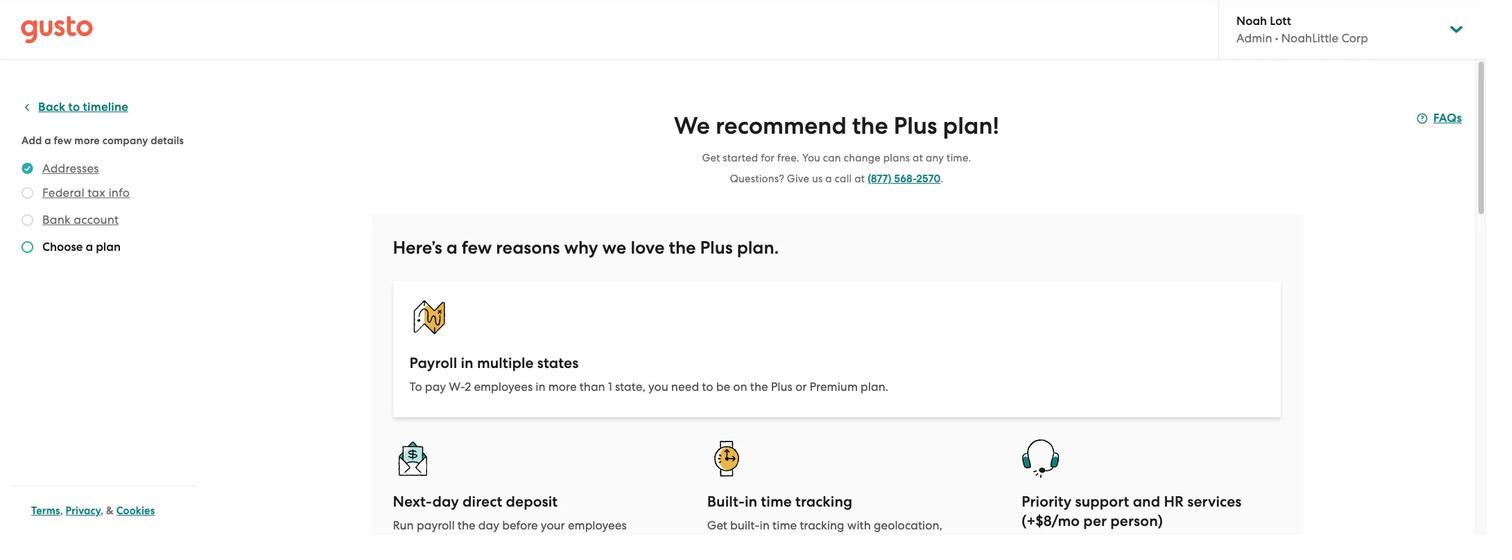 Task type: locate. For each thing, give the bounding box(es) containing it.
next-
[[393, 493, 432, 511]]

time down built-in time tracking
[[773, 519, 797, 533]]

tracking up get built-in time tracking with geolocation,
[[795, 493, 853, 511]]

at right call
[[855, 173, 865, 185]]

1 horizontal spatial few
[[462, 237, 492, 259]]

addresses button
[[42, 160, 99, 177]]

day inside the run payroll the day before your employees
[[478, 519, 499, 533]]

circle check image
[[21, 160, 33, 177]]

1 vertical spatial more
[[548, 380, 577, 394]]

at left any
[[913, 152, 923, 164]]

plan. down questions?
[[737, 237, 779, 259]]

noah lott admin • noahlittle corp
[[1237, 14, 1368, 45]]

plus right the love
[[700, 237, 733, 259]]

, left &
[[101, 505, 104, 517]]

us
[[812, 173, 823, 185]]

more
[[74, 135, 100, 147], [548, 380, 577, 394]]

get
[[702, 152, 720, 164], [707, 519, 727, 533]]

0 vertical spatial get
[[702, 152, 720, 164]]

started
[[723, 152, 758, 164]]

give
[[787, 173, 809, 185]]

here's a few reasons why we love the plus plan.
[[393, 237, 779, 259]]

0 horizontal spatial ,
[[60, 505, 63, 517]]

federal
[[42, 186, 84, 200]]

in down built-in time tracking
[[760, 519, 770, 533]]

get for get built-in time tracking with geolocation,
[[707, 519, 727, 533]]

the right on
[[750, 380, 768, 394]]

cookies
[[116, 505, 155, 517]]

0 horizontal spatial few
[[54, 135, 72, 147]]

0 vertical spatial employees
[[474, 380, 533, 394]]

federal tax info button
[[42, 184, 130, 201]]

terms , privacy , & cookies
[[31, 505, 155, 517]]

to left be
[[702, 380, 713, 394]]

tracking left with
[[800, 519, 844, 533]]

info
[[108, 186, 130, 200]]

noah
[[1237, 14, 1267, 28]]

0 horizontal spatial more
[[74, 135, 100, 147]]

1 vertical spatial plan.
[[861, 380, 888, 394]]

built-
[[707, 493, 745, 511]]

employees down multiple
[[474, 380, 533, 394]]

the down next-day direct deposit
[[458, 519, 475, 533]]

person)
[[1111, 513, 1163, 531]]

plan. right the premium
[[861, 380, 888, 394]]

day
[[432, 493, 459, 511], [478, 519, 499, 533]]

check image left choose
[[21, 241, 33, 253]]

plan.
[[737, 237, 779, 259], [861, 380, 888, 394]]

time right built-
[[761, 493, 792, 511]]

0 vertical spatial at
[[913, 152, 923, 164]]

a right add
[[45, 135, 51, 147]]

in up 2 at the bottom of the page
[[461, 354, 473, 372]]

0 vertical spatial check image
[[21, 214, 33, 226]]

the
[[852, 112, 888, 140], [669, 237, 696, 259], [750, 380, 768, 394], [458, 519, 475, 533]]

get down built-
[[707, 519, 727, 533]]

1 horizontal spatial ,
[[101, 505, 104, 517]]

to right "back"
[[68, 100, 80, 114]]

choose a plan
[[42, 240, 121, 255]]

terms link
[[31, 505, 60, 517]]

1 vertical spatial to
[[702, 380, 713, 394]]

more down states
[[548, 380, 577, 394]]

to pay w-2 employees in more than 1 state,  you  need to be on the plus or premium plan.
[[410, 380, 888, 394]]

home image
[[21, 16, 93, 43]]

few left reasons
[[462, 237, 492, 259]]

and
[[1133, 493, 1160, 511]]

get inside get built-in time tracking with geolocation,
[[707, 519, 727, 533]]

before
[[502, 519, 538, 533]]

in down states
[[536, 380, 546, 394]]

built-in time tracking
[[707, 493, 853, 511]]

check image down check image
[[21, 214, 33, 226]]

pay
[[425, 380, 446, 394]]

in up built-
[[745, 493, 757, 511]]

1 vertical spatial day
[[478, 519, 499, 533]]

privacy
[[66, 505, 101, 517]]

employees
[[474, 380, 533, 394], [568, 519, 627, 533]]

day down direct
[[478, 519, 499, 533]]

cookies button
[[116, 503, 155, 519]]

2 vertical spatial plus
[[771, 380, 793, 394]]

the up change at the right
[[852, 112, 888, 140]]

employees inside the run payroll the day before your employees
[[568, 519, 627, 533]]

a inside list
[[86, 240, 93, 255]]

1 horizontal spatial to
[[702, 380, 713, 394]]

choose a plan list
[[21, 160, 192, 259]]

1 vertical spatial get
[[707, 519, 727, 533]]

we
[[674, 112, 710, 140]]

recommend
[[716, 112, 847, 140]]

0 horizontal spatial plus
[[700, 237, 733, 259]]

few up addresses
[[54, 135, 72, 147]]

tracking inside get built-in time tracking with geolocation,
[[800, 519, 844, 533]]

0 vertical spatial plan.
[[737, 237, 779, 259]]

any
[[926, 152, 944, 164]]

0 horizontal spatial to
[[68, 100, 80, 114]]

.
[[941, 173, 944, 185]]

(877) 568-2570 link
[[868, 173, 941, 185]]

1 horizontal spatial more
[[548, 380, 577, 394]]

get left started on the top
[[702, 152, 720, 164]]

call
[[835, 173, 852, 185]]

1 horizontal spatial employees
[[568, 519, 627, 533]]

bank account
[[42, 213, 119, 227]]

0 vertical spatial to
[[68, 100, 80, 114]]

1 horizontal spatial plus
[[771, 380, 793, 394]]

we recommend the plus plan!
[[674, 112, 999, 140]]

a left plan
[[86, 240, 93, 255]]

check image
[[21, 214, 33, 226], [21, 241, 33, 253]]

get for get started for free. you can change plans at any time.
[[702, 152, 720, 164]]

1
[[608, 380, 612, 394]]

,
[[60, 505, 63, 517], [101, 505, 104, 517]]

more up addresses
[[74, 135, 100, 147]]

1 vertical spatial check image
[[21, 241, 33, 253]]

direct
[[463, 493, 502, 511]]

why
[[564, 237, 598, 259]]

1 vertical spatial at
[[855, 173, 865, 185]]

plan!
[[943, 112, 999, 140]]

on
[[733, 380, 747, 394]]

plus left or
[[771, 380, 793, 394]]

few
[[54, 135, 72, 147], [462, 237, 492, 259]]

0 vertical spatial few
[[54, 135, 72, 147]]

plus up plans
[[894, 112, 937, 140]]

add a few more company details
[[21, 135, 184, 147]]

with
[[847, 519, 871, 533]]

1 vertical spatial employees
[[568, 519, 627, 533]]

0 vertical spatial plus
[[894, 112, 937, 140]]

1 horizontal spatial at
[[913, 152, 923, 164]]

payroll in multiple states
[[410, 354, 579, 372]]

employees right your on the left
[[568, 519, 627, 533]]

time
[[761, 493, 792, 511], [773, 519, 797, 533]]

the right the love
[[669, 237, 696, 259]]

1 vertical spatial time
[[773, 519, 797, 533]]

1 vertical spatial few
[[462, 237, 492, 259]]

0 vertical spatial time
[[761, 493, 792, 511]]

, left privacy
[[60, 505, 63, 517]]

to inside back to timeline button
[[68, 100, 80, 114]]

2 check image from the top
[[21, 241, 33, 253]]

1 vertical spatial plus
[[700, 237, 733, 259]]

faqs
[[1434, 111, 1462, 126]]

1 horizontal spatial day
[[478, 519, 499, 533]]

few for more
[[54, 135, 72, 147]]

1 vertical spatial tracking
[[800, 519, 844, 533]]

bank account button
[[42, 212, 119, 228]]

change
[[844, 152, 881, 164]]

in
[[461, 354, 473, 372], [536, 380, 546, 394], [745, 493, 757, 511], [760, 519, 770, 533]]

you
[[648, 380, 668, 394]]

time inside get built-in time tracking with geolocation,
[[773, 519, 797, 533]]

a for add a few more company details
[[45, 135, 51, 147]]

(877)
[[868, 173, 892, 185]]

0 horizontal spatial at
[[855, 173, 865, 185]]

0 horizontal spatial day
[[432, 493, 459, 511]]

payroll
[[410, 354, 457, 372]]

a right here's
[[446, 237, 458, 259]]

•
[[1275, 31, 1279, 45]]

lott
[[1270, 14, 1291, 28]]

here's
[[393, 237, 442, 259]]

day up payroll
[[432, 493, 459, 511]]



Task type: describe. For each thing, give the bounding box(es) containing it.
support
[[1075, 493, 1129, 511]]

premium
[[810, 380, 858, 394]]

priority
[[1022, 493, 1072, 511]]

back
[[38, 100, 65, 114]]

2570
[[916, 173, 941, 185]]

back to timeline
[[38, 100, 128, 114]]

for
[[761, 152, 775, 164]]

noahlittle
[[1281, 31, 1339, 45]]

geolocation,
[[874, 519, 942, 533]]

2 , from the left
[[101, 505, 104, 517]]

multiple
[[477, 354, 534, 372]]

next-day direct deposit
[[393, 493, 558, 511]]

can
[[823, 152, 841, 164]]

0 vertical spatial day
[[432, 493, 459, 511]]

be
[[716, 380, 730, 394]]

tax
[[87, 186, 105, 200]]

to
[[410, 380, 422, 394]]

a for choose a plan
[[86, 240, 93, 255]]

w-
[[449, 380, 465, 394]]

terms
[[31, 505, 60, 517]]

0 vertical spatial more
[[74, 135, 100, 147]]

get built-in time tracking with geolocation,
[[707, 519, 942, 535]]

account
[[74, 213, 119, 227]]

questions?
[[730, 173, 784, 185]]

2
[[465, 380, 471, 394]]

deposit
[[506, 493, 558, 511]]

2 horizontal spatial plus
[[894, 112, 937, 140]]

plans
[[883, 152, 910, 164]]

privacy link
[[66, 505, 101, 517]]

admin
[[1237, 31, 1272, 45]]

payroll
[[417, 519, 455, 533]]

&
[[106, 505, 114, 517]]

company
[[102, 135, 148, 147]]

federal tax info
[[42, 186, 130, 200]]

free.
[[777, 152, 799, 164]]

1 , from the left
[[60, 505, 63, 517]]

timeline
[[83, 100, 128, 114]]

568-
[[894, 173, 916, 185]]

time.
[[947, 152, 971, 164]]

corp
[[1342, 31, 1368, 45]]

reasons
[[496, 237, 560, 259]]

love
[[631, 237, 665, 259]]

built-
[[730, 519, 760, 533]]

run
[[393, 519, 414, 533]]

you
[[802, 152, 820, 164]]

(+$8/mo
[[1022, 513, 1080, 531]]

few for reasons
[[462, 237, 492, 259]]

0 vertical spatial tracking
[[795, 493, 853, 511]]

get started for free. you can change plans at any time.
[[702, 152, 971, 164]]

1 check image from the top
[[21, 214, 33, 226]]

1 horizontal spatial plan.
[[861, 380, 888, 394]]

details
[[151, 135, 184, 147]]

0 horizontal spatial plan.
[[737, 237, 779, 259]]

per
[[1083, 513, 1107, 531]]

hr
[[1164, 493, 1184, 511]]

state,
[[615, 380, 645, 394]]

choose
[[42, 240, 83, 255]]

bank
[[42, 213, 71, 227]]

need
[[671, 380, 699, 394]]

add
[[21, 135, 42, 147]]

plan
[[96, 240, 121, 255]]

a right us
[[825, 173, 832, 185]]

0 horizontal spatial employees
[[474, 380, 533, 394]]

or
[[795, 380, 807, 394]]

in inside get built-in time tracking with geolocation,
[[760, 519, 770, 533]]

a for here's a few reasons why we love the plus plan.
[[446, 237, 458, 259]]

than
[[580, 380, 605, 394]]

the inside the run payroll the day before your employees
[[458, 519, 475, 533]]

states
[[537, 354, 579, 372]]

check image
[[21, 187, 33, 199]]

back to timeline button
[[21, 99, 128, 116]]

addresses
[[42, 162, 99, 175]]

services
[[1187, 493, 1242, 511]]

priority support and hr services (+$8/mo per person)
[[1022, 493, 1242, 531]]

your
[[541, 519, 565, 533]]



Task type: vqa. For each thing, say whether or not it's contained in the screenshot.
"What kind of customer support are you looking for? Choose all that apply."
no



